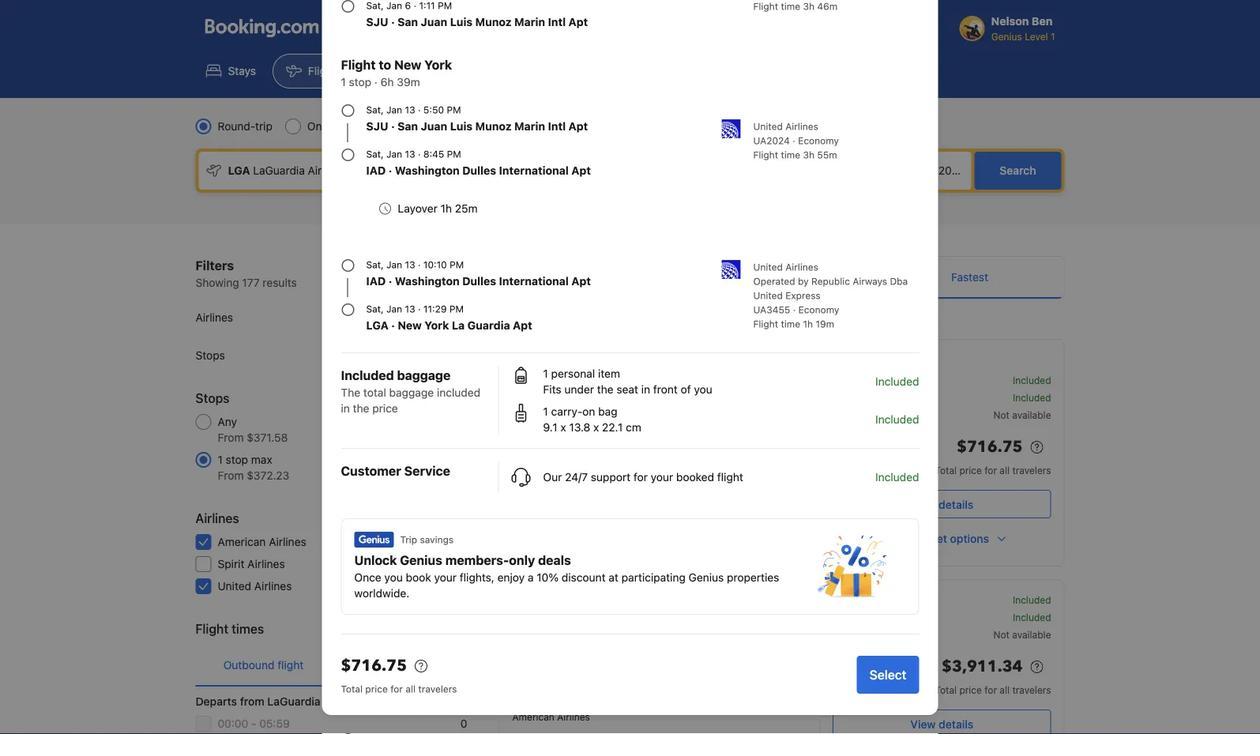 Task type: vqa. For each thing, say whether or not it's contained in the screenshot.
CAI associated with Mon 5 Feb · 18:35 CAI · Cairo
no



Task type: describe. For each thing, give the bounding box(es) containing it.
0
[[461, 717, 467, 730]]

0 vertical spatial baggage
[[397, 368, 451, 383]]

sat, jan 6 · 1:11 pm sju · san juan luis munoz marin intl apt
[[366, 0, 588, 28]]

unlock
[[354, 553, 397, 568]]

3h inside united airlines ua2024 · economy flight time 3h 55m
[[803, 149, 815, 160]]

sju inside 5:50 pm sju . jan 13
[[557, 475, 575, 486]]

deals
[[538, 553, 571, 568]]

sju inside the sat, jan 13 · 5:50 pm sju · san juan luis munoz marin intl apt
[[366, 120, 388, 133]]

25m
[[455, 202, 478, 215]]

1 inside 1 stop max from $372.23
[[218, 453, 223, 466]]

total price for all travelers for select $716.75 region
[[341, 683, 457, 695]]

2 personal item from the top
[[852, 594, 913, 605]]

am
[[589, 384, 609, 399]]

6h 08m
[[665, 384, 700, 395]]

multi-city
[[388, 120, 437, 133]]

bag inside "included checked bag"
[[894, 409, 911, 420]]

customer
[[341, 463, 401, 478]]

11:29
[[423, 303, 447, 314]]

22.1
[[602, 421, 623, 434]]

personal
[[551, 367, 595, 380]]

flight for outbound flight
[[278, 659, 304, 672]]

1:11
[[419, 0, 435, 11]]

max
[[251, 453, 272, 466]]

outbound flight
[[223, 659, 304, 672]]

0 vertical spatial genius
[[400, 553, 442, 568]]

guardia
[[468, 319, 510, 332]]

prices
[[499, 314, 527, 325]]

6 inside lga . jan 6
[[602, 613, 608, 624]]

marin for sat, jan 6 · 1:11 pm sju · san juan luis munoz marin intl apt
[[514, 15, 545, 28]]

any
[[218, 415, 237, 428]]

cheapest button
[[688, 257, 876, 298]]

24/7
[[565, 471, 588, 484]]

bag inside 1 carry-on bag 9.1 x 13.8 x 22.1 cm
[[598, 405, 618, 418]]

checked bag
[[852, 629, 911, 640]]

5:50 inside 5:50 pm sju . jan 13
[[557, 456, 586, 471]]

united for united airlines, operated by republic airways dba united express
[[512, 429, 542, 440]]

included inside "included baggage the total baggage included in the price"
[[341, 368, 394, 383]]

layover 1h 25m
[[398, 202, 478, 215]]

for for view details $716.75 region
[[985, 465, 997, 476]]

explore ticket options button
[[833, 525, 1051, 553]]

price inside "included baggage the total baggage included in the price"
[[372, 402, 398, 415]]

1 stop for 5:50 pm
[[668, 477, 695, 488]]

lga inside sat, jan 13 · 11:29 pm lga · new york la guardia apt
[[366, 319, 389, 332]]

0 vertical spatial economy
[[449, 120, 496, 133]]

for right support
[[634, 471, 648, 484]]

only
[[509, 553, 535, 568]]

airlines,
[[545, 429, 580, 440]]

price down "included checked bag"
[[960, 465, 982, 476]]

flight + hotel
[[394, 64, 463, 77]]

multi-
[[388, 120, 418, 133]]

1 not from the top
[[994, 409, 1010, 420]]

price down "return"
[[365, 683, 388, 695]]

all inside button
[[456, 259, 467, 272]]

search
[[1000, 164, 1036, 177]]

reset all button
[[424, 256, 467, 275]]

new inside sat, jan 13 · 11:29 pm lga · new york la guardia apt
[[398, 319, 422, 332]]

search button
[[975, 152, 1062, 190]]

08m
[[679, 384, 700, 395]]

stop down "participating"
[[676, 616, 696, 627]]

+
[[426, 64, 433, 77]]

showing
[[196, 276, 239, 289]]

item up "included checked bag"
[[893, 375, 913, 386]]

71
[[456, 580, 467, 593]]

apt inside sat, jan 6 · 1:11 pm sju · san juan luis munoz marin intl apt
[[569, 15, 588, 28]]

jan inside sju . jan 6
[[782, 613, 798, 624]]

la
[[452, 319, 465, 332]]

view for $3,911.34
[[911, 717, 936, 731]]

stop inside 1 stop max from $372.23
[[226, 453, 248, 466]]

flight for flight times
[[196, 621, 228, 636]]

times
[[232, 621, 264, 636]]

in inside "included baggage the total baggage included in the price"
[[341, 402, 350, 415]]

details for $3,911.34
[[939, 717, 974, 731]]

jan inside sat, jan 13 · 8:45 pm iad · washington dulles international apt
[[386, 149, 402, 160]]

details for $716.75
[[939, 498, 974, 511]]

39m
[[397, 75, 420, 88]]

any from $371.58
[[218, 415, 288, 444]]

explore ticket options
[[876, 532, 989, 545]]

1 vertical spatial 6h
[[665, 384, 677, 395]]

0 horizontal spatial 1h
[[441, 202, 452, 215]]

munoz for sat, jan 13 · 5:50 pm sju · san juan luis munoz marin intl apt
[[475, 120, 512, 133]]

flight + hotel link
[[359, 54, 476, 88]]

customer service
[[341, 463, 450, 478]]

of
[[681, 383, 691, 396]]

item up carry-on bag
[[893, 594, 913, 605]]

reset all
[[424, 259, 467, 272]]

pm inside 5:50 pm sju . jan 13
[[589, 456, 608, 471]]

lga inside lga . jan 6
[[557, 613, 575, 624]]

washington for sat, jan 13 · 8:45 pm iad · washington dulles international apt
[[395, 164, 460, 177]]

0 horizontal spatial american
[[218, 535, 266, 548]]

pm for sat, jan 13 · 10:10 pm iad · washington dulles international apt
[[450, 259, 464, 270]]

1 personal item fits under the seat in front of you
[[543, 367, 713, 396]]

the inside "included baggage the total baggage included in the price"
[[353, 402, 369, 415]]

best
[[573, 271, 596, 284]]

dba for united airlines, operated by republic airways dba united express
[[718, 429, 736, 440]]

fits
[[543, 383, 562, 396]]

· inside united airlines ua2024 · economy flight time 3h 55m
[[793, 135, 796, 146]]

on inside 1 carry-on bag 9.1 x 13.8 x 22.1 cm
[[583, 405, 595, 418]]

$372.23
[[247, 469, 289, 482]]

$716.75 region for view details
[[833, 435, 1051, 463]]

in inside 1 personal item fits under the seat in front of you
[[641, 383, 650, 396]]

$716.75 for select
[[341, 655, 407, 677]]

reset for stops
[[438, 390, 467, 403]]

seat
[[617, 383, 638, 396]]

flights,
[[460, 571, 495, 584]]

flight to new york 1 stop · 6h 39m
[[341, 57, 452, 88]]

13 for sat, jan 13 · 10:10 pm iad · washington dulles international apt
[[405, 259, 415, 270]]

fastest button
[[876, 257, 1064, 298]]

· left 11:29
[[418, 303, 421, 314]]

flight inside united airlines ua2024 · economy flight time 3h 55m
[[753, 149, 778, 160]]

pm for sat, jan 13 · 8:45 pm iad · washington dulles international apt
[[447, 149, 461, 160]]

united airlines image for washington dulles international apt
[[722, 260, 741, 279]]

fastest inside button
[[951, 271, 988, 284]]

flight times
[[196, 621, 264, 636]]

1 not available from the top
[[994, 409, 1051, 420]]

there
[[594, 314, 618, 325]]

5:50 pm sju . jan 13
[[557, 456, 612, 486]]

sju inside sat, jan 6 · 1:11 pm sju · san juan luis munoz marin intl apt
[[366, 15, 388, 28]]

luis for sat, jan 13 · 5:50 pm sju · san juan luis munoz marin intl apt
[[450, 120, 473, 133]]

economy inside united airlines operated by republic airways dba united express ua3455 · economy flight time 1h 19m
[[799, 304, 839, 315]]

airlines inside united airlines ua2024 · economy flight time 3h 55m
[[786, 121, 819, 132]]

stays link
[[192, 54, 269, 88]]

1 vertical spatial american
[[512, 711, 555, 722]]

may
[[529, 314, 548, 325]]

· up multi-city
[[418, 104, 421, 115]]

york inside sat, jan 13 · 11:29 pm lga · new york la guardia apt
[[425, 319, 449, 332]]

all for select $716.75 region
[[406, 683, 416, 695]]

from inside any from $371.58
[[218, 431, 244, 444]]

$716.75 for view details
[[957, 436, 1023, 458]]

6h inside flight to new york 1 stop · 6h 39m
[[381, 75, 394, 88]]

book
[[406, 571, 431, 584]]

express for united airlines operated by republic airways dba united express ua3455 · economy flight time 1h 19m
[[786, 290, 821, 301]]

the inside 1 personal item fits under the seat in front of you
[[597, 383, 614, 396]]

one-
[[307, 120, 333, 133]]

· left the city
[[391, 120, 395, 133]]

all for $3,911.34 region
[[1000, 684, 1010, 695]]

tab list for prices may change if there are
[[500, 257, 1064, 299]]

tab list for departs from laguardia airport
[[196, 645, 467, 687]]

to
[[379, 57, 391, 72]]

flight for flight time 3h 46m
[[753, 1, 778, 12]]

view details for $3,911.34
[[911, 717, 974, 731]]

sat, for sat, jan 13 · 5:50 pm sju · san juan luis munoz marin intl apt
[[366, 104, 384, 115]]

juan for sat, jan 13 · 5:50 pm sju · san juan luis munoz marin intl apt
[[421, 120, 447, 133]]

1 inside flight to new york 1 stop · 6h 39m
[[341, 75, 346, 88]]

city
[[418, 120, 437, 133]]

spirit airlines
[[218, 557, 285, 570]]

jan inside lga . jan 6
[[583, 613, 599, 624]]

1 vertical spatial baggage
[[389, 386, 434, 399]]

return
[[368, 659, 402, 672]]

0 horizontal spatial fastest
[[516, 356, 549, 367]]

properties
[[727, 571, 779, 584]]

iad for sat, jan 13 · 10:10 pm iad · washington dulles international apt
[[366, 275, 386, 288]]

a
[[528, 571, 534, 584]]

2 x from the left
[[593, 421, 599, 434]]

1 inside 1 personal item fits under the seat in front of you
[[543, 367, 548, 380]]

lga . jan 6
[[557, 610, 608, 624]]

1 personal from the top
[[852, 375, 891, 386]]

apt inside sat, jan 13 · 11:29 pm lga · new york la guardia apt
[[513, 319, 532, 332]]

jan inside 5:50 pm sju . jan 13
[[583, 475, 599, 486]]

6 inside sju . jan 6
[[801, 613, 807, 624]]

stays
[[228, 64, 256, 77]]

enjoy
[[498, 571, 525, 584]]

· left "la" in the left top of the page
[[391, 319, 395, 332]]

apt inside the sat, jan 13 · 5:50 pm sju · san juan luis munoz marin intl apt
[[569, 120, 588, 133]]

once
[[354, 571, 381, 584]]

juan for sat, jan 6 · 1:11 pm sju · san juan luis munoz marin intl apt
[[421, 15, 447, 28]]

· inside flight to new york 1 stop · 6h 39m
[[374, 75, 378, 88]]

2 available from the top
[[1012, 629, 1051, 640]]

2 personal from the top
[[852, 594, 891, 605]]

way
[[333, 120, 353, 133]]

item inside 1 personal item fits under the seat in front of you
[[598, 367, 620, 380]]

jan inside sat, jan 6 · 1:11 pm sju · san juan luis munoz marin intl apt
[[386, 0, 402, 11]]

13 for sat, jan 13 · 8:45 pm iad · washington dulles international apt
[[405, 149, 415, 160]]

flight inside united airlines operated by republic airways dba united express ua3455 · economy flight time 1h 19m
[[753, 318, 778, 329]]

dulles for sat, jan 13 · 10:10 pm iad · washington dulles international apt
[[462, 275, 496, 288]]

united airlines image for san juan luis munoz marin intl apt
[[722, 119, 741, 138]]

· left reset all button
[[389, 275, 392, 288]]

time inside united airlines operated by republic airways dba united express ua3455 · economy flight time 1h 19m
[[781, 318, 801, 329]]

intl for sat, jan 6 · 1:11 pm sju · san juan luis munoz marin intl apt
[[548, 15, 566, 28]]

from
[[240, 695, 265, 708]]

flights link
[[273, 54, 356, 88]]

9.1
[[543, 421, 558, 434]]

san for sat, jan 6 · 1:11 pm sju · san juan luis munoz marin intl apt
[[398, 15, 418, 28]]

1 down "participating"
[[669, 616, 673, 627]]

included inside "included checked bag"
[[1013, 392, 1051, 403]]

trip savings
[[400, 534, 454, 545]]

6 inside sat, jan 6 · 1:11 pm sju · san juan luis munoz marin intl apt
[[405, 0, 411, 11]]

10%
[[537, 571, 559, 584]]

by for operated
[[798, 276, 809, 287]]

your inside 'unlock genius members-only deals once you book your flights, enjoy a 10% discount at participating genius properties worldwide.'
[[434, 571, 457, 584]]

1 time from the top
[[781, 1, 801, 12]]

flight for flight to new york 1 stop · 6h 39m
[[341, 57, 376, 72]]

0 horizontal spatial american airlines
[[218, 535, 306, 548]]

215
[[449, 535, 467, 548]]

13 for sat, jan 13 · 5:50 pm sju · san juan luis munoz marin intl apt
[[405, 104, 415, 115]]

apt inside sat, jan 13 · 8:45 pm iad · washington dulles international apt
[[572, 164, 591, 177]]

sju . jan 6
[[756, 610, 807, 624]]

included
[[437, 386, 481, 399]]

jan inside 6:03 am lga . jan 6
[[583, 403, 599, 414]]

13 for sat, jan 13 · 11:29 pm lga · new york la guardia apt
[[405, 303, 415, 314]]

sat, for sat, jan 13 · 11:29 pm lga · new york la guardia apt
[[366, 303, 384, 314]]

reset button for airlines
[[438, 509, 467, 525]]

iad for sat, jan 13 · 8:45 pm iad · washington dulles international apt
[[366, 164, 386, 177]]

marin for sat, jan 13 · 5:50 pm sju · san juan luis munoz marin intl apt
[[514, 120, 545, 133]]

munoz for sat, jan 6 · 1:11 pm sju · san juan luis munoz marin intl apt
[[475, 15, 512, 28]]

service
[[404, 463, 450, 478]]

international for sat, jan 13 · 8:45 pm iad · washington dulles international apt
[[499, 164, 569, 177]]

1h inside united airlines operated by republic airways dba united express ua3455 · economy flight time 1h 19m
[[803, 318, 813, 329]]

for for select $716.75 region
[[391, 683, 403, 695]]

$3,911.34
[[942, 656, 1023, 678]]



Task type: locate. For each thing, give the bounding box(es) containing it.
prices may change if there are
[[499, 314, 637, 325]]

republic for operated
[[812, 276, 850, 287]]

$716.75 region down lga . jan 6
[[341, 653, 844, 682]]

iad inside sat, jan 13 · 10:10 pm iad · washington dulles international apt
[[366, 275, 386, 288]]

1 vertical spatial $716.75 region
[[341, 653, 844, 682]]

1 iad from the top
[[366, 164, 386, 177]]

flight inside flight to new york 1 stop · 6h 39m
[[341, 57, 376, 72]]

0 vertical spatial fastest
[[951, 271, 988, 284]]

total price for all travelers for view details $716.75 region
[[935, 465, 1051, 476]]

change
[[550, 314, 583, 325]]

121
[[451, 557, 467, 570]]

sat, jan 13 · 11:29 pm lga · new york la guardia apt
[[366, 303, 532, 332]]

13 inside the sat, jan 13 · 5:50 pm sju · san juan luis munoz marin intl apt
[[405, 104, 415, 115]]

sat, inside sat, jan 6 · 1:11 pm sju · san juan luis munoz marin intl apt
[[366, 0, 384, 11]]

one-way
[[307, 120, 353, 133]]

· inside united airlines operated by republic airways dba united express ua3455 · economy flight time 1h 19m
[[793, 304, 796, 315]]

5:50 up the city
[[423, 104, 444, 115]]

all
[[456, 259, 467, 272], [1000, 465, 1010, 476], [406, 683, 416, 695], [1000, 684, 1010, 695]]

1 washington from the top
[[395, 164, 460, 177]]

personal item up carry-on bag
[[852, 594, 913, 605]]

under
[[565, 383, 594, 396]]

1 horizontal spatial by
[[798, 276, 809, 287]]

$3,911.34 region
[[833, 654, 1051, 683]]

from down any
[[218, 431, 244, 444]]

5 sat, from the top
[[366, 303, 384, 314]]

2 from from the top
[[218, 469, 244, 482]]

pm inside sat, jan 13 · 10:10 pm iad · washington dulles international apt
[[450, 259, 464, 270]]

5:50
[[423, 104, 444, 115], [557, 456, 586, 471]]

baggage
[[397, 368, 451, 383], [389, 386, 434, 399]]

0 vertical spatial new
[[394, 57, 421, 72]]

1 marin from the top
[[514, 15, 545, 28]]

luis
[[450, 15, 473, 28], [450, 120, 473, 133]]

view down $3,911.34 region
[[911, 717, 936, 731]]

1 sat, from the top
[[366, 0, 384, 11]]

flight for flight + hotel
[[394, 64, 423, 77]]

genius left properties
[[689, 571, 724, 584]]

1 vertical spatial fastest
[[516, 356, 549, 367]]

stop down united airlines, operated by republic airways dba united express
[[675, 477, 695, 488]]

economy inside united airlines ua2024 · economy flight time 3h 55m
[[798, 135, 839, 146]]

· right the ua3455
[[793, 304, 796, 315]]

1 munoz from the top
[[475, 15, 512, 28]]

0 vertical spatial not available
[[994, 409, 1051, 420]]

by inside united airlines operated by republic airways dba united express ua3455 · economy flight time 1h 19m
[[798, 276, 809, 287]]

checked inside "included checked bag"
[[852, 409, 891, 420]]

13 left 11:29
[[405, 303, 415, 314]]

the down the
[[353, 402, 369, 415]]

2 view details button from the top
[[833, 710, 1051, 734]]

hotel
[[435, 64, 463, 77]]

munoz
[[475, 15, 512, 28], [475, 120, 512, 133]]

00:00
[[218, 717, 248, 730]]

jan left 11:29
[[386, 303, 402, 314]]

travelers for select $716.75 region
[[418, 683, 457, 695]]

travelers for view details $716.75 region
[[1013, 465, 1051, 476]]

2 luis from the top
[[450, 120, 473, 133]]

$716.75
[[957, 436, 1023, 458], [341, 655, 407, 677]]

juan down 1:11
[[421, 15, 447, 28]]

juan up the 8:45
[[421, 120, 447, 133]]

. down discount
[[578, 610, 581, 621]]

. inside 6:03 am lga . jan 6
[[578, 400, 581, 411]]

1 vertical spatial united airlines image
[[722, 260, 741, 279]]

jan left carry-
[[782, 613, 798, 624]]

york inside flight to new york 1 stop · 6h 39m
[[424, 57, 452, 72]]

6h down 'to'
[[381, 75, 394, 88]]

sat, for sat, jan 13 · 10:10 pm iad · washington dulles international apt
[[366, 259, 384, 270]]

1 stop down "participating"
[[669, 616, 696, 627]]

included baggage the total baggage included in the price
[[341, 368, 481, 415]]

2 3h from the top
[[803, 149, 815, 160]]

intl inside sat, jan 6 · 1:11 pm sju · san juan luis munoz marin intl apt
[[548, 15, 566, 28]]

1 vertical spatial view
[[911, 717, 936, 731]]

item
[[598, 367, 620, 380], [893, 375, 913, 386], [893, 594, 913, 605]]

1 stop
[[668, 477, 695, 488], [669, 616, 696, 627]]

tab list containing best
[[500, 257, 1064, 299]]

3 time from the top
[[781, 318, 801, 329]]

dba for united airlines operated by republic airways dba united express ua3455 · economy flight time 1h 19m
[[890, 276, 908, 287]]

lga
[[366, 319, 389, 332], [557, 403, 575, 414], [557, 613, 575, 624]]

baggage up included
[[397, 368, 451, 383]]

options
[[950, 532, 989, 545]]

airlines inside united airlines operated by republic airways dba united express ua3455 · economy flight time 1h 19m
[[786, 262, 819, 273]]

1 vertical spatial american airlines
[[512, 711, 590, 722]]

included checked bag
[[852, 392, 1051, 420]]

san for sat, jan 13 · 5:50 pm sju · san juan luis munoz marin intl apt
[[398, 120, 418, 133]]

. inside lga . jan 6
[[578, 610, 581, 621]]

dulles down the reset all
[[462, 275, 496, 288]]

1 vertical spatial from
[[218, 469, 244, 482]]

1 vertical spatial view details button
[[833, 710, 1051, 734]]

0 horizontal spatial 5:50
[[423, 104, 444, 115]]

6h
[[381, 75, 394, 88], [665, 384, 677, 395]]

1 vertical spatial airways
[[681, 429, 715, 440]]

pm right the 8:45
[[447, 149, 461, 160]]

1 horizontal spatial on
[[881, 612, 892, 623]]

by right operated at the top right of page
[[798, 276, 809, 287]]

1 horizontal spatial american
[[512, 711, 555, 722]]

luis inside sat, jan 6 · 1:11 pm sju · san juan luis munoz marin intl apt
[[450, 15, 473, 28]]

jan inside the sat, jan 13 · 5:50 pm sju · san juan luis munoz marin intl apt
[[386, 104, 402, 115]]

0 horizontal spatial republic
[[639, 429, 678, 440]]

0 vertical spatial personal
[[852, 375, 891, 386]]

0 vertical spatial stops
[[196, 349, 225, 362]]

13 left 10:10
[[405, 259, 415, 270]]

stop left "max"
[[226, 453, 248, 466]]

0 vertical spatial tab list
[[500, 257, 1064, 299]]

0 vertical spatial munoz
[[475, 15, 512, 28]]

available
[[1012, 409, 1051, 420], [1012, 629, 1051, 640]]

4 sat, from the top
[[366, 259, 384, 270]]

13.8
[[569, 421, 590, 434]]

united airlines image
[[722, 119, 741, 138], [722, 260, 741, 279]]

1 vertical spatial 1 stop
[[669, 616, 696, 627]]

support
[[591, 471, 631, 484]]

tab list containing outbound flight
[[196, 645, 467, 687]]

our
[[543, 471, 562, 484]]

total price for all travelers down return flight
[[341, 683, 457, 695]]

0 vertical spatial your
[[651, 471, 673, 484]]

1 view details button from the top
[[833, 490, 1051, 518]]

your
[[651, 471, 673, 484], [434, 571, 457, 584]]

1 horizontal spatial x
[[593, 421, 599, 434]]

lga down 'unlock genius members-only deals once you book your flights, enjoy a 10% discount at participating genius properties worldwide.'
[[557, 613, 575, 624]]

pm down "hotel" on the left of the page
[[447, 104, 461, 115]]

1 vertical spatial not available
[[994, 629, 1051, 640]]

1 horizontal spatial in
[[641, 383, 650, 396]]

intl for sat, jan 13 · 5:50 pm sju · san juan luis munoz marin intl apt
[[548, 120, 566, 133]]

pm inside the sat, jan 13 · 5:50 pm sju · san juan luis munoz marin intl apt
[[447, 104, 461, 115]]

1 vertical spatial on
[[881, 612, 892, 623]]

operated
[[753, 276, 795, 287]]

reset down "la" in the left top of the page
[[438, 390, 467, 403]]

departs from laguardia airport
[[196, 695, 360, 708]]

savings
[[420, 534, 454, 545]]

details
[[939, 498, 974, 511], [939, 717, 974, 731]]

flight for return flight
[[405, 659, 431, 672]]

1 view details from the top
[[911, 498, 974, 511]]

pm inside sat, jan 6 · 1:11 pm sju · san juan luis munoz marin intl apt
[[438, 0, 452, 11]]

in down the
[[341, 402, 350, 415]]

1 vertical spatial marin
[[514, 120, 545, 133]]

sat, jan 13 · 10:10 pm iad · washington dulles international apt
[[366, 259, 591, 288]]

airlines
[[786, 121, 819, 132], [786, 262, 819, 273], [196, 311, 233, 324], [196, 511, 239, 526], [269, 535, 306, 548], [247, 557, 285, 570], [254, 580, 292, 593], [557, 711, 590, 722]]

1 intl from the top
[[548, 15, 566, 28]]

1 vertical spatial york
[[425, 319, 449, 332]]

washington for sat, jan 13 · 10:10 pm iad · washington dulles international apt
[[395, 275, 460, 288]]

sat, inside sat, jan 13 · 11:29 pm lga · new york la guardia apt
[[366, 303, 384, 314]]

0 vertical spatial american airlines
[[218, 535, 306, 548]]

1 carry-on bag 9.1 x 13.8 x 22.1 cm
[[543, 405, 641, 434]]

0 vertical spatial 5:50
[[423, 104, 444, 115]]

lga inside 6:03 am lga . jan 6
[[557, 403, 575, 414]]

1 details from the top
[[939, 498, 974, 511]]

united
[[753, 121, 783, 132], [753, 262, 783, 273], [753, 290, 783, 301], [512, 429, 542, 440], [739, 429, 768, 440], [218, 580, 251, 593]]

· right ua2024
[[793, 135, 796, 146]]

1 vertical spatial luis
[[450, 120, 473, 133]]

express for united airlines, operated by republic airways dba united express
[[771, 429, 806, 440]]

1 vertical spatial international
[[499, 275, 569, 288]]

2 dulles from the top
[[462, 275, 496, 288]]

1 united airlines image from the top
[[722, 119, 741, 138]]

2 marin from the top
[[514, 120, 545, 133]]

you up worldwide.
[[384, 571, 403, 584]]

sat, left 1:11
[[366, 0, 384, 11]]

new inside flight to new york 1 stop · 6h 39m
[[394, 57, 421, 72]]

19m
[[816, 318, 835, 329]]

pm inside sat, jan 13 · 11:29 pm lga · new york la guardia apt
[[450, 303, 464, 314]]

1 horizontal spatial american airlines
[[512, 711, 590, 722]]

flight down the ua3455
[[753, 318, 778, 329]]

booking.com logo image
[[205, 19, 319, 38], [205, 19, 319, 38]]

2 united airlines image from the top
[[722, 260, 741, 279]]

6:03 am lga . jan 6
[[557, 384, 609, 414]]

1 vertical spatial personal
[[852, 594, 891, 605]]

1 reset button from the top
[[438, 389, 467, 405]]

sju left support
[[557, 475, 575, 486]]

details down $3,911.34 region
[[939, 717, 974, 731]]

united airlines
[[218, 580, 292, 593]]

return flight button
[[331, 645, 467, 686]]

0 vertical spatial airways
[[853, 276, 887, 287]]

by
[[798, 276, 809, 287], [626, 429, 637, 440]]

reset button
[[438, 389, 467, 405], [438, 509, 467, 525]]

2 horizontal spatial flight
[[717, 471, 743, 484]]

intl inside the sat, jan 13 · 5:50 pm sju · san juan luis munoz marin intl apt
[[548, 120, 566, 133]]

international for sat, jan 13 · 10:10 pm iad · washington dulles international apt
[[499, 275, 569, 288]]

1 x from the left
[[561, 421, 566, 434]]

-
[[251, 717, 256, 730]]

1 vertical spatial dulles
[[462, 275, 496, 288]]

0 horizontal spatial dba
[[718, 429, 736, 440]]

pm right 24/7
[[589, 456, 608, 471]]

2 details from the top
[[939, 717, 974, 731]]

13 inside sat, jan 13 · 10:10 pm iad · washington dulles international apt
[[405, 259, 415, 270]]

0 horizontal spatial airways
[[681, 429, 715, 440]]

jan up multi-
[[386, 104, 402, 115]]

13 inside 5:50 pm sju . jan 13
[[601, 475, 612, 486]]

american right 0
[[512, 711, 555, 722]]

reset for airlines
[[438, 510, 467, 523]]

0 horizontal spatial by
[[626, 429, 637, 440]]

iad
[[366, 164, 386, 177], [366, 275, 386, 288]]

1 luis from the top
[[450, 15, 473, 28]]

if
[[586, 314, 592, 325]]

2 juan from the top
[[421, 120, 447, 133]]

13 right 24/7
[[601, 475, 612, 486]]

1 stop for lga
[[669, 616, 696, 627]]

worldwide.
[[354, 587, 410, 600]]

sju down properties
[[756, 613, 774, 624]]

united airlines, operated by republic airways dba united express
[[512, 429, 806, 440]]

0 horizontal spatial you
[[384, 571, 403, 584]]

details up options
[[939, 498, 974, 511]]

view details for $716.75
[[911, 498, 974, 511]]

express inside united airlines operated by republic airways dba united express ua3455 · economy flight time 1h 19m
[[786, 290, 821, 301]]

san inside the sat, jan 13 · 5:50 pm sju · san juan luis munoz marin intl apt
[[398, 120, 418, 133]]

all for view details $716.75 region
[[1000, 465, 1010, 476]]

united inside united airlines ua2024 · economy flight time 3h 55m
[[753, 121, 783, 132]]

· down multi-
[[389, 164, 392, 177]]

juan inside sat, jan 6 · 1:11 pm sju · san juan luis munoz marin intl apt
[[421, 15, 447, 28]]

san up flight + hotel link
[[398, 15, 418, 28]]

0 vertical spatial view details button
[[833, 490, 1051, 518]]

luis inside the sat, jan 13 · 5:50 pm sju · san juan luis munoz marin intl apt
[[450, 120, 473, 133]]

1 left booked on the bottom right
[[668, 477, 673, 488]]

airways for operated
[[853, 276, 887, 287]]

2 munoz from the top
[[475, 120, 512, 133]]

0 vertical spatial reset
[[424, 259, 453, 272]]

from inside 1 stop max from $372.23
[[218, 469, 244, 482]]

2 vertical spatial reset
[[438, 510, 467, 523]]

1 horizontal spatial your
[[651, 471, 673, 484]]

sat, left 10:10
[[366, 259, 384, 270]]

on
[[583, 405, 595, 418], [881, 612, 892, 623]]

pm right 1:11
[[438, 0, 452, 11]]

personal item
[[852, 375, 913, 386], [852, 594, 913, 605]]

2 reset button from the top
[[438, 509, 467, 525]]

economy up 19m
[[799, 304, 839, 315]]

united for united airlines operated by republic airways dba united express ua3455 · economy flight time 1h 19m
[[753, 262, 783, 273]]

1 juan from the top
[[421, 15, 447, 28]]

jan down multi-
[[386, 149, 402, 160]]

13 inside sat, jan 13 · 8:45 pm iad · washington dulles international apt
[[405, 149, 415, 160]]

1 vertical spatial 5:50
[[557, 456, 586, 471]]

1 3h from the top
[[803, 1, 815, 12]]

5:50 inside the sat, jan 13 · 5:50 pm sju · san juan luis munoz marin intl apt
[[423, 104, 444, 115]]

united for united airlines
[[218, 580, 251, 593]]

your left booked on the bottom right
[[651, 471, 673, 484]]

sat, for sat, jan 6 · 1:11 pm sju · san juan luis munoz marin intl apt
[[366, 0, 384, 11]]

0 vertical spatial available
[[1012, 409, 1051, 420]]

filters
[[196, 258, 234, 273]]

economy up 55m
[[798, 135, 839, 146]]

1h left 25m
[[441, 202, 452, 215]]

operated
[[583, 429, 623, 440]]

iad inside sat, jan 13 · 8:45 pm iad · washington dulles international apt
[[366, 164, 386, 177]]

0 vertical spatial york
[[424, 57, 452, 72]]

1 vertical spatial by
[[626, 429, 637, 440]]

ticket
[[918, 532, 947, 545]]

airways for operated
[[681, 429, 715, 440]]

2 washington from the top
[[395, 275, 460, 288]]

reset inside button
[[424, 259, 453, 272]]

0 horizontal spatial 6h
[[381, 75, 394, 88]]

total for select $716.75 region
[[341, 683, 363, 695]]

by for operated
[[626, 429, 637, 440]]

tab list up the ua3455
[[500, 257, 1064, 299]]

for down return flight
[[391, 683, 403, 695]]

1 personal item from the top
[[852, 375, 913, 386]]

1 vertical spatial view details
[[911, 717, 974, 731]]

republic inside united airlines operated by republic airways dba united express ua3455 · economy flight time 1h 19m
[[812, 276, 850, 287]]

3h left 55m
[[803, 149, 815, 160]]

international inside sat, jan 13 · 10:10 pm iad · washington dulles international apt
[[499, 275, 569, 288]]

dulles inside sat, jan 13 · 8:45 pm iad · washington dulles international apt
[[462, 164, 496, 177]]

2 iad from the top
[[366, 275, 386, 288]]

flight time 3h 46m
[[753, 1, 838, 12]]

2 international from the top
[[499, 275, 569, 288]]

1 horizontal spatial you
[[694, 383, 713, 396]]

san inside sat, jan 6 · 1:11 pm sju · san juan luis munoz marin intl apt
[[398, 15, 418, 28]]

view for $716.75
[[911, 498, 936, 511]]

view details down $3,911.34 region
[[911, 717, 974, 731]]

1 dulles from the top
[[462, 164, 496, 177]]

time down ua2024
[[781, 149, 801, 160]]

1 vertical spatial intl
[[548, 120, 566, 133]]

flight inside flight + hotel link
[[394, 64, 423, 77]]

jan inside sat, jan 13 · 10:10 pm iad · washington dulles international apt
[[386, 259, 402, 270]]

· up 'to'
[[391, 15, 395, 28]]

best button
[[500, 257, 688, 298]]

0 horizontal spatial on
[[583, 405, 595, 418]]

members-
[[445, 553, 509, 568]]

time left 46m
[[781, 1, 801, 12]]

discount
[[562, 571, 606, 584]]

0 vertical spatial 1h
[[441, 202, 452, 215]]

munoz inside sat, jan 6 · 1:11 pm sju · san juan luis munoz marin intl apt
[[475, 15, 512, 28]]

1 stops from the top
[[196, 349, 225, 362]]

0 vertical spatial $716.75 region
[[833, 435, 1051, 463]]

you inside 'unlock genius members-only deals once you book your flights, enjoy a 10% discount at participating genius properties worldwide.'
[[384, 571, 403, 584]]

2 time from the top
[[781, 149, 801, 160]]

your down 121
[[434, 571, 457, 584]]

1 inside 1 carry-on bag 9.1 x 13.8 x 22.1 cm
[[543, 405, 548, 418]]

sat, inside sat, jan 13 · 8:45 pm iad · washington dulles international apt
[[366, 149, 384, 160]]

0 vertical spatial you
[[694, 383, 713, 396]]

1 available from the top
[[1012, 409, 1051, 420]]

airways inside united airlines operated by republic airways dba united express ua3455 · economy flight time 1h 19m
[[853, 276, 887, 287]]

sat, jan 13 · 8:45 pm iad · washington dulles international apt
[[366, 149, 591, 177]]

reset up 11:29
[[424, 259, 453, 272]]

pm for sat, jan 13 · 11:29 pm lga · new york la guardia apt
[[450, 303, 464, 314]]

total for view details $716.75 region
[[935, 465, 957, 476]]

1 horizontal spatial 5:50
[[557, 456, 586, 471]]

10:10
[[423, 259, 447, 270]]

jan down am
[[583, 403, 599, 414]]

1 york from the top
[[424, 57, 452, 72]]

2 checked from the top
[[852, 629, 891, 640]]

$716.75 region
[[833, 435, 1051, 463], [341, 653, 844, 682]]

sju right the 'way'
[[366, 120, 388, 133]]

6 inside 6:03 am lga . jan 6
[[602, 403, 608, 414]]

0 horizontal spatial x
[[561, 421, 566, 434]]

6h left the of
[[665, 384, 677, 395]]

sat, jan 13 · 5:50 pm sju · san juan luis munoz marin intl apt
[[366, 104, 588, 133]]

travelers for $3,911.34 region
[[1013, 684, 1051, 695]]

sju inside sju . jan 6
[[756, 613, 774, 624]]

1 vertical spatial washington
[[395, 275, 460, 288]]

2 san from the top
[[398, 120, 418, 133]]

for for $3,911.34 region
[[985, 684, 997, 695]]

united airlines image left operated at the top right of page
[[722, 260, 741, 279]]

jan
[[386, 0, 402, 11], [386, 104, 402, 115], [386, 149, 402, 160], [386, 259, 402, 270], [386, 303, 402, 314], [583, 403, 599, 414], [583, 475, 599, 486], [583, 613, 599, 624], [782, 613, 798, 624]]

2 york from the top
[[425, 319, 449, 332]]

apt
[[569, 15, 588, 28], [569, 120, 588, 133], [572, 164, 591, 177], [572, 275, 591, 288], [513, 319, 532, 332]]

1 vertical spatial munoz
[[475, 120, 512, 133]]

1 vertical spatial 3h
[[803, 149, 815, 160]]

0 horizontal spatial tab list
[[196, 645, 467, 687]]

8:45
[[423, 149, 444, 160]]

. inside 5:50 pm sju . jan 13
[[577, 472, 580, 483]]

trip
[[255, 120, 273, 133]]

1 horizontal spatial airways
[[853, 276, 887, 287]]

1 horizontal spatial 6h
[[665, 384, 677, 395]]

sat, inside sat, jan 13 · 10:10 pm iad · washington dulles international apt
[[366, 259, 384, 270]]

dba
[[890, 276, 908, 287], [718, 429, 736, 440]]

1 vertical spatial available
[[1012, 629, 1051, 640]]

spirit
[[218, 557, 244, 570]]

2 stops from the top
[[196, 391, 230, 406]]

· left 10:10
[[418, 259, 421, 270]]

2 not available from the top
[[994, 629, 1051, 640]]

item up am
[[598, 367, 620, 380]]

dulles for sat, jan 13 · 8:45 pm iad · washington dulles international apt
[[462, 164, 496, 177]]

177
[[242, 276, 260, 289]]

0 horizontal spatial $716.75
[[341, 655, 407, 677]]

1 vertical spatial juan
[[421, 120, 447, 133]]

united for united airlines ua2024 · economy flight time 3h 55m
[[753, 121, 783, 132]]

0 vertical spatial by
[[798, 276, 809, 287]]

tab list
[[500, 257, 1064, 299], [196, 645, 467, 687]]

3 sat, from the top
[[366, 149, 384, 160]]

1 horizontal spatial fastest
[[951, 271, 988, 284]]

6 left carry-
[[801, 613, 807, 624]]

total for $3,911.34 region
[[935, 684, 957, 695]]

1 international from the top
[[499, 164, 569, 177]]

1 horizontal spatial dba
[[890, 276, 908, 287]]

results
[[263, 276, 297, 289]]

sat,
[[366, 0, 384, 11], [366, 104, 384, 115], [366, 149, 384, 160], [366, 259, 384, 270], [366, 303, 384, 314]]

1 up 9.1 in the left of the page
[[543, 405, 548, 418]]

on up 13.8
[[583, 405, 595, 418]]

american up spirit airlines
[[218, 535, 266, 548]]

1 checked from the top
[[852, 409, 891, 420]]

flight left 46m
[[753, 1, 778, 12]]

price down the $3,911.34
[[960, 684, 982, 695]]

united airlines operated by republic airways dba united express ua3455 · economy flight time 1h 19m
[[753, 262, 908, 329]]

genius image
[[354, 532, 394, 548], [354, 532, 394, 548], [817, 535, 887, 598]]

jan inside sat, jan 13 · 11:29 pm lga · new york la guardia apt
[[386, 303, 402, 314]]

1 vertical spatial dba
[[718, 429, 736, 440]]

washington inside sat, jan 13 · 10:10 pm iad · washington dulles international apt
[[395, 275, 460, 288]]

2 sat, from the top
[[366, 104, 384, 115]]

reset button for stops
[[438, 389, 467, 405]]

economy up sat, jan 13 · 8:45 pm iad · washington dulles international apt
[[449, 120, 496, 133]]

1 vertical spatial personal item
[[852, 594, 913, 605]]

you right the of
[[694, 383, 713, 396]]

0 horizontal spatial genius
[[400, 553, 442, 568]]

time inside united airlines ua2024 · economy flight time 3h 55m
[[781, 149, 801, 160]]

0 vertical spatial time
[[781, 1, 801, 12]]

1 vertical spatial new
[[398, 319, 422, 332]]

new up 39m on the top of page
[[394, 57, 421, 72]]

0 vertical spatial lga
[[366, 319, 389, 332]]

0 vertical spatial american
[[218, 535, 266, 548]]

in right seat in the bottom of the page
[[641, 383, 650, 396]]

2 not from the top
[[994, 629, 1010, 640]]

1 view from the top
[[911, 498, 936, 511]]

view up explore ticket options
[[911, 498, 936, 511]]

1 horizontal spatial flight
[[405, 659, 431, 672]]

showing 177 results
[[196, 276, 297, 289]]

stop inside flight to new york 1 stop · 6h 39m
[[349, 75, 371, 88]]

republic for operated
[[639, 429, 678, 440]]

flight left +
[[394, 64, 423, 77]]

flight up laguardia
[[278, 659, 304, 672]]

1 vertical spatial checked
[[852, 629, 891, 640]]

dulles inside sat, jan 13 · 10:10 pm iad · washington dulles international apt
[[462, 275, 496, 288]]

view details button for $3,911.34
[[833, 710, 1051, 734]]

personal item up "included checked bag"
[[852, 375, 913, 386]]

1 up fits
[[543, 367, 548, 380]]

view details up the explore ticket options button
[[911, 498, 974, 511]]

$716.75 up airport
[[341, 655, 407, 677]]

stops
[[196, 349, 225, 362], [196, 391, 230, 406]]

0 horizontal spatial in
[[341, 402, 350, 415]]

1 horizontal spatial genius
[[689, 571, 724, 584]]

1 vertical spatial genius
[[689, 571, 724, 584]]

ua2024
[[753, 135, 790, 146]]

· left the 8:45
[[418, 149, 421, 160]]

00:00 - 05:59
[[218, 717, 290, 730]]

pm for sat, jan 13 · 5:50 pm sju · san juan luis munoz marin intl apt
[[447, 104, 461, 115]]

1 vertical spatial $716.75
[[341, 655, 407, 677]]

cm
[[626, 421, 641, 434]]

view details button for $716.75
[[833, 490, 1051, 518]]

0 vertical spatial express
[[786, 290, 821, 301]]

jan right our
[[583, 475, 599, 486]]

13 up multi-city
[[405, 104, 415, 115]]

0 vertical spatial dulles
[[462, 164, 496, 177]]

carry-
[[852, 612, 881, 623]]

1 san from the top
[[398, 15, 418, 28]]

1 from from the top
[[218, 431, 244, 444]]

2 view from the top
[[911, 717, 936, 731]]

1 down any
[[218, 453, 223, 466]]

you inside 1 personal item fits under the seat in front of you
[[694, 383, 713, 396]]

. inside sju . jan 6
[[777, 610, 780, 621]]

jan left 10:10
[[386, 259, 402, 270]]

total price for all travelers for $3,911.34 region
[[935, 684, 1051, 695]]

participating
[[622, 571, 686, 584]]

sat, inside the sat, jan 13 · 5:50 pm sju · san juan luis munoz marin intl apt
[[366, 104, 384, 115]]

apt inside sat, jan 13 · 10:10 pm iad · washington dulles international apt
[[572, 275, 591, 288]]

1 vertical spatial not
[[994, 629, 1010, 640]]

juan inside the sat, jan 13 · 5:50 pm sju · san juan luis munoz marin intl apt
[[421, 120, 447, 133]]

0 vertical spatial intl
[[548, 15, 566, 28]]

1 vertical spatial details
[[939, 717, 974, 731]]

select
[[870, 667, 907, 682]]

marin inside sat, jan 6 · 1:11 pm sju · san juan luis munoz marin intl apt
[[514, 15, 545, 28]]

washington down 10:10
[[395, 275, 460, 288]]

dba inside united airlines operated by republic airways dba united express ua3455 · economy flight time 1h 19m
[[890, 276, 908, 287]]

juan
[[421, 15, 447, 28], [421, 120, 447, 133]]

international inside sat, jan 13 · 8:45 pm iad · washington dulles international apt
[[499, 164, 569, 177]]

0 vertical spatial iad
[[366, 164, 386, 177]]

0 vertical spatial dba
[[890, 276, 908, 287]]

sat, for sat, jan 13 · 8:45 pm iad · washington dulles international apt
[[366, 149, 384, 160]]

united airlines image left ua2024
[[722, 119, 741, 138]]

are
[[620, 314, 635, 325]]

by right 22.1
[[626, 429, 637, 440]]

pm for sat, jan 6 · 1:11 pm sju · san juan luis munoz marin intl apt
[[438, 0, 452, 11]]

2 intl from the top
[[548, 120, 566, 133]]

san left the city
[[398, 120, 418, 133]]

1 vertical spatial reset
[[438, 390, 467, 403]]

select button
[[857, 656, 919, 694]]

2 view details from the top
[[911, 717, 974, 731]]

1 vertical spatial iad
[[366, 275, 386, 288]]

0 vertical spatial 6h
[[381, 75, 394, 88]]

$716.75 region for select
[[341, 653, 844, 682]]

new left "la" in the left top of the page
[[398, 319, 422, 332]]

3h
[[803, 1, 815, 12], [803, 149, 815, 160]]

washington down the 8:45
[[395, 164, 460, 177]]

. right our
[[577, 472, 580, 483]]

luis for sat, jan 6 · 1:11 pm sju · san juan luis munoz marin intl apt
[[450, 15, 473, 28]]

included
[[341, 368, 394, 383], [1013, 375, 1051, 386], [876, 375, 919, 388], [1013, 392, 1051, 403], [876, 413, 919, 426], [876, 471, 919, 484], [1013, 594, 1051, 605], [1013, 612, 1051, 623]]

· left 1:11
[[414, 0, 416, 11]]

ua3455
[[753, 304, 790, 315]]



